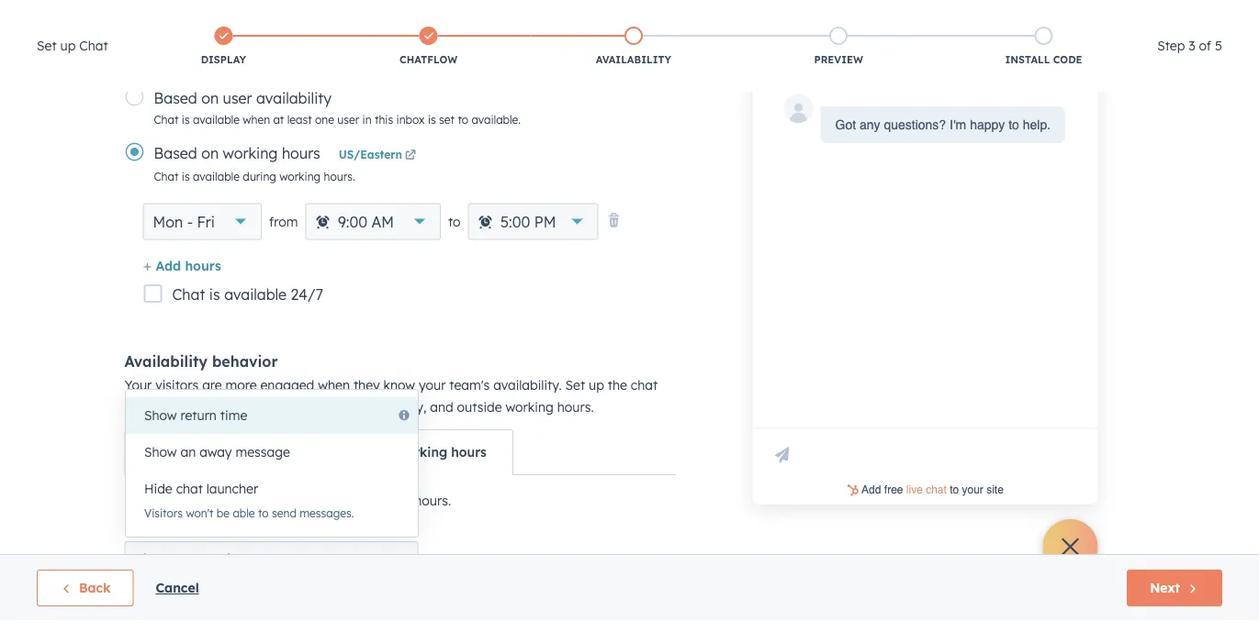Task type: describe. For each thing, give the bounding box(es) containing it.
next
[[1150, 580, 1180, 596]]

outside
[[343, 445, 392, 461]]

outside working hours link
[[317, 431, 512, 475]]

working inside 'show return time' tab panel
[[363, 493, 411, 509]]

show for show return time dropdown button
[[135, 551, 172, 569]]

available
[[151, 445, 206, 461]]

availability.
[[493, 377, 562, 394]]

questions?
[[884, 118, 946, 132]]

i'm
[[950, 118, 966, 132]]

messages.
[[300, 506, 354, 520]]

tab list containing available
[[124, 430, 513, 476]]

available for during
[[193, 169, 240, 183]]

team's
[[449, 377, 490, 394]]

customize
[[124, 493, 187, 509]]

add hours
[[156, 258, 221, 274]]

up inside heading
[[60, 38, 76, 54]]

9:00 am
[[338, 213, 394, 231]]

preview
[[814, 53, 863, 66]]

1 vertical spatial when
[[318, 377, 350, 394]]

for
[[194, 400, 211, 416]]

message
[[236, 445, 290, 461]]

available.
[[472, 113, 521, 126]]

send
[[272, 506, 296, 520]]

chatflow completed list item
[[326, 23, 531, 71]]

hide
[[144, 481, 172, 497]]

any
[[860, 118, 880, 132]]

able
[[233, 506, 255, 520]]

-
[[187, 213, 193, 231]]

your
[[124, 377, 152, 394]]

working inside tab list
[[396, 445, 447, 461]]

is left the set
[[428, 113, 436, 126]]

2 vertical spatial when
[[215, 400, 247, 416]]

show an away message
[[144, 445, 290, 461]]

got any questions? i'm happy to help.
[[835, 118, 1051, 132]]

link opens in a new window image inside 'us/eastern' link
[[405, 150, 416, 161]]

return for show return time button
[[180, 408, 217, 424]]

based on working hours
[[154, 144, 320, 162]]

based on user availability
[[154, 89, 332, 107]]

engaged
[[260, 377, 314, 394]]

show for show an away message button on the left bottom of page
[[144, 445, 177, 461]]

are
[[202, 377, 222, 394]]

behavior inside 'show return time' tab panel
[[194, 523, 252, 539]]

search image
[[1221, 48, 1233, 61]]

5
[[1215, 38, 1222, 54]]

set offline behavior
[[124, 523, 252, 539]]

available link
[[125, 431, 232, 475]]

1 horizontal spatial hours
[[282, 144, 320, 162]]

install code
[[1005, 53, 1082, 66]]

be
[[217, 506, 230, 520]]

9:00 am button
[[305, 203, 441, 240]]

they
[[353, 377, 380, 394]]

availability for availability
[[596, 53, 671, 66]]

launcher
[[207, 481, 258, 497]]

to inside hide chat launcher visitors won't be able to send messages.
[[258, 506, 269, 520]]

0 vertical spatial when
[[243, 113, 270, 126]]

and
[[430, 400, 453, 416]]

to right the set
[[458, 113, 468, 126]]

inbox
[[396, 113, 425, 126]]

know
[[383, 377, 415, 394]]

available,
[[329, 400, 387, 416]]

9:00
[[338, 213, 367, 231]]

time for show return time button
[[220, 408, 247, 424]]

more
[[226, 377, 257, 394]]

show for show return time button
[[144, 408, 177, 424]]

to left help.
[[1009, 118, 1019, 132]]

one
[[315, 113, 334, 126]]

hours. inside 'show return time' tab panel
[[414, 493, 451, 509]]

add
[[156, 258, 181, 274]]

away,
[[391, 400, 426, 416]]

chat is available when at least one user in this inbox is set to available.
[[154, 113, 521, 126]]

Search HubSpot search field
[[1001, 39, 1226, 70]]

offline
[[149, 523, 190, 539]]

am
[[371, 213, 394, 231]]

show return time button
[[126, 398, 390, 434]]

working up chat is available during working hours.
[[223, 144, 278, 162]]

show return time button
[[124, 542, 418, 579]]

to left 5:00
[[448, 214, 461, 230]]

add hours button
[[143, 255, 221, 279]]

5:00
[[501, 213, 530, 231]]

show return time for show return time button
[[144, 408, 247, 424]]

during
[[243, 169, 276, 183]]

cancel
[[156, 580, 199, 596]]

least
[[287, 113, 312, 126]]

next button
[[1127, 570, 1222, 607]]

this
[[375, 113, 393, 126]]

chatflow
[[400, 53, 457, 66]]

experience inside 'show return time' tab panel
[[245, 493, 311, 509]]

customize the chat experience outside working hours.
[[124, 493, 451, 509]]

chat for chat is available when at least one user in this inbox is set to available.
[[154, 113, 179, 126]]

code
[[1053, 53, 1082, 66]]

3
[[1189, 38, 1195, 54]]

search button
[[1211, 39, 1243, 70]]

got
[[835, 118, 856, 132]]

time for show return time dropdown button
[[221, 551, 252, 569]]



Task type: locate. For each thing, give the bounding box(es) containing it.
hours down and
[[451, 445, 487, 461]]

hubspot-live-chat-viral-iframe element
[[756, 482, 1094, 501]]

show inside show an away message button
[[144, 445, 177, 461]]

your
[[419, 377, 446, 394], [250, 400, 277, 416]]

available down based on user availability
[[193, 113, 240, 126]]

cancel button
[[156, 578, 199, 600]]

on
[[201, 89, 219, 107], [201, 144, 219, 162]]

1 horizontal spatial experience
[[245, 493, 311, 509]]

availability behavior your visitors are more engaged when they know your team's availability. set up the chat experience for when your team is available, away, and outside working hours.
[[124, 353, 658, 416]]

2 based from the top
[[154, 144, 197, 162]]

0 vertical spatial hours
[[282, 144, 320, 162]]

0 vertical spatial your
[[419, 377, 446, 394]]

the
[[608, 377, 627, 394], [191, 493, 210, 509]]

menu
[[869, 0, 1237, 29]]

available for 24/7
[[224, 286, 287, 304]]

show left an
[[144, 445, 177, 461]]

availability list item
[[531, 23, 736, 71]]

to right able
[[258, 506, 269, 520]]

is
[[182, 113, 190, 126], [428, 113, 436, 126], [182, 169, 190, 183], [209, 286, 220, 304], [316, 400, 326, 416]]

the inside the availability behavior your visitors are more engaged when they know your team's availability. set up the chat experience for when your team is available, away, and outside working hours.
[[608, 377, 627, 394]]

based for based on working hours
[[154, 144, 197, 162]]

0 vertical spatial outside
[[457, 400, 502, 416]]

when
[[243, 113, 270, 126], [318, 377, 350, 394], [215, 400, 247, 416]]

1 horizontal spatial hours.
[[414, 493, 451, 509]]

0 vertical spatial up
[[60, 38, 76, 54]]

1 horizontal spatial the
[[608, 377, 627, 394]]

0 vertical spatial behavior
[[212, 353, 278, 371]]

hide chat launcher visitors won't be able to send messages.
[[144, 481, 354, 520]]

away
[[199, 445, 232, 461]]

show return time inside show return time dropdown button
[[135, 551, 252, 569]]

chat is available during working hours.
[[154, 169, 355, 183]]

away
[[258, 445, 291, 461]]

an
[[180, 445, 196, 461]]

1 vertical spatial hours.
[[557, 400, 594, 416]]

step 3 of 5
[[1157, 38, 1222, 54]]

of
[[1199, 38, 1211, 54]]

0 horizontal spatial hours
[[185, 258, 221, 274]]

install code list item
[[941, 23, 1146, 71]]

return inside dropdown button
[[176, 551, 217, 569]]

working down away,
[[396, 445, 447, 461]]

0 horizontal spatial user
[[223, 89, 252, 107]]

0 vertical spatial based
[[154, 89, 197, 107]]

list box
[[126, 390, 418, 537]]

behavior up the more
[[212, 353, 278, 371]]

won't
[[186, 506, 214, 520]]

from
[[269, 214, 298, 230]]

hours down least
[[282, 144, 320, 162]]

is right team
[[316, 400, 326, 416]]

show an away message button
[[126, 434, 418, 471]]

behavior down the be
[[194, 523, 252, 539]]

2 vertical spatial set
[[124, 523, 145, 539]]

0 vertical spatial hours.
[[324, 169, 355, 183]]

show
[[144, 408, 177, 424], [144, 445, 177, 461], [135, 551, 172, 569]]

show inside show return time dropdown button
[[135, 551, 172, 569]]

step
[[1157, 38, 1185, 54]]

availability for availability behavior your visitors are more engaged when they know your team's availability. set up the chat experience for when your team is available, away, and outside working hours.
[[124, 353, 208, 371]]

0 horizontal spatial experience
[[124, 400, 191, 416]]

0 vertical spatial set
[[37, 38, 57, 54]]

team
[[281, 400, 313, 416]]

2 menu item from the left
[[1047, 0, 1082, 29]]

hours
[[282, 144, 320, 162], [185, 258, 221, 274], [451, 445, 487, 461]]

hide chat launcher button
[[126, 471, 418, 508]]

5:00 pm
[[501, 213, 556, 231]]

user down the display in the left of the page
[[223, 89, 252, 107]]

is up mon - fri
[[182, 169, 190, 183]]

hours. down 'us/eastern'
[[324, 169, 355, 183]]

working inside the availability behavior your visitors are more engaged when they know your team's availability. set up the chat experience for when your team is available, away, and outside working hours.
[[506, 400, 554, 416]]

time inside dropdown button
[[221, 551, 252, 569]]

outside inside 'show return time' tab panel
[[314, 493, 359, 509]]

experience
[[124, 400, 191, 416], [245, 493, 311, 509]]

1 vertical spatial experience
[[245, 493, 311, 509]]

1 vertical spatial up
[[589, 377, 604, 394]]

based
[[154, 89, 197, 107], [154, 144, 197, 162]]

1 horizontal spatial user
[[337, 113, 359, 126]]

show return time inside show return time button
[[144, 408, 247, 424]]

available for when
[[193, 113, 240, 126]]

back
[[79, 580, 111, 596]]

hours. down the availability. in the bottom left of the page
[[557, 400, 594, 416]]

availability inside the availability behavior your visitors are more engaged when they know your team's availability. set up the chat experience for when your team is available, away, and outside working hours.
[[124, 353, 208, 371]]

outside down team's on the bottom of page
[[457, 400, 502, 416]]

2 vertical spatial hours.
[[414, 493, 451, 509]]

set for set offline behavior
[[124, 523, 145, 539]]

based for based on user availability
[[154, 89, 197, 107]]

is down based on user availability
[[182, 113, 190, 126]]

outside right send
[[314, 493, 359, 509]]

link opens in a new window image
[[405, 147, 416, 164], [405, 150, 416, 161]]

time down able
[[221, 551, 252, 569]]

0 horizontal spatial your
[[250, 400, 277, 416]]

2 horizontal spatial hours.
[[557, 400, 594, 416]]

0 vertical spatial experience
[[124, 400, 191, 416]]

chat
[[631, 377, 658, 394], [176, 481, 203, 497], [214, 493, 241, 509]]

1 horizontal spatial up
[[589, 377, 604, 394]]

chat for chat is available during working hours.
[[154, 169, 179, 183]]

1 link opens in a new window image from the top
[[405, 147, 416, 164]]

1 horizontal spatial chat
[[214, 493, 241, 509]]

0 vertical spatial the
[[608, 377, 627, 394]]

based down "display completed" list item
[[154, 89, 197, 107]]

1 vertical spatial availability
[[124, 353, 208, 371]]

0 vertical spatial availability
[[596, 53, 671, 66]]

return down are
[[180, 408, 217, 424]]

2 horizontal spatial hours
[[451, 445, 487, 461]]

availability
[[256, 89, 332, 107]]

list containing display
[[121, 23, 1146, 71]]

is inside the availability behavior your visitors are more engaged when they know your team's availability. set up the chat experience for when your team is available, away, and outside working hours.
[[316, 400, 326, 416]]

working down the availability. in the bottom left of the page
[[506, 400, 554, 416]]

us/eastern
[[339, 147, 402, 161]]

1 vertical spatial based
[[154, 144, 197, 162]]

hours inside tab list
[[451, 445, 487, 461]]

hours. down outside working hours link
[[414, 493, 451, 509]]

0 vertical spatial user
[[223, 89, 252, 107]]

2 vertical spatial hours
[[451, 445, 487, 461]]

us/eastern link
[[339, 147, 419, 164]]

chat is available 24/7
[[172, 286, 323, 304]]

2 link opens in a new window image from the top
[[405, 150, 416, 161]]

hours.
[[324, 169, 355, 183], [557, 400, 594, 416], [414, 493, 451, 509]]

0 vertical spatial show return time
[[144, 408, 247, 424]]

show return time tab panel
[[124, 475, 675, 601]]

time inside button
[[220, 408, 247, 424]]

is down add hours
[[209, 286, 220, 304]]

available left 24/7
[[224, 286, 287, 304]]

show down visitors
[[144, 408, 177, 424]]

set up chat heading
[[37, 35, 108, 57]]

2 horizontal spatial chat
[[631, 377, 658, 394]]

user
[[223, 89, 252, 107], [337, 113, 359, 126]]

1 horizontal spatial set
[[124, 523, 145, 539]]

your up and
[[419, 377, 446, 394]]

show inside show return time button
[[144, 408, 177, 424]]

in
[[362, 113, 372, 126]]

outside inside the availability behavior your visitors are more engaged when they know your team's availability. set up the chat experience for when your team is available, away, and outside working hours.
[[457, 400, 502, 416]]

0 horizontal spatial chat
[[176, 481, 203, 497]]

time down the more
[[220, 408, 247, 424]]

menu item up install
[[1005, 0, 1047, 29]]

chat inside 'show return time' tab panel
[[214, 493, 241, 509]]

menu item up code
[[1047, 0, 1082, 29]]

1 menu item from the left
[[1005, 0, 1047, 29]]

1 vertical spatial show return time
[[135, 551, 252, 569]]

set inside 'show return time' tab panel
[[124, 523, 145, 539]]

1 based from the top
[[154, 89, 197, 107]]

hours inside "button"
[[185, 258, 221, 274]]

0 vertical spatial time
[[220, 408, 247, 424]]

1 vertical spatial your
[[250, 400, 277, 416]]

1 vertical spatial set
[[565, 377, 585, 394]]

1 horizontal spatial your
[[419, 377, 446, 394]]

agent says: got any questions? i'm happy to help. element
[[835, 114, 1051, 136]]

set for set up chat
[[37, 38, 57, 54]]

1 vertical spatial hours
[[185, 258, 221, 274]]

mon - fri button
[[143, 203, 262, 240]]

0 horizontal spatial outside
[[314, 493, 359, 509]]

hours right add at left
[[185, 258, 221, 274]]

return
[[180, 408, 217, 424], [176, 551, 217, 569]]

2 vertical spatial available
[[224, 286, 287, 304]]

user left in
[[337, 113, 359, 126]]

mon
[[153, 213, 183, 231]]

set
[[37, 38, 57, 54], [565, 377, 585, 394], [124, 523, 145, 539]]

1 horizontal spatial outside
[[457, 400, 502, 416]]

0 horizontal spatial availability
[[124, 353, 208, 371]]

help.
[[1023, 118, 1051, 132]]

on up chat is available during working hours.
[[201, 144, 219, 162]]

0 horizontal spatial up
[[60, 38, 76, 54]]

return down set offline behavior
[[176, 551, 217, 569]]

chat inside the availability behavior your visitors are more engaged when they know your team's availability. set up the chat experience for when your team is available, away, and outside working hours.
[[631, 377, 658, 394]]

set up chat
[[37, 38, 108, 54]]

is for chat is available 24/7
[[209, 286, 220, 304]]

show return time for show return time dropdown button
[[135, 551, 252, 569]]

display
[[201, 53, 246, 66]]

away link
[[232, 431, 317, 475]]

2 horizontal spatial set
[[565, 377, 585, 394]]

1 vertical spatial on
[[201, 144, 219, 162]]

available down based on working hours
[[193, 169, 240, 183]]

tab list
[[124, 430, 513, 476]]

working down outside
[[363, 493, 411, 509]]

the inside 'show return time' tab panel
[[191, 493, 210, 509]]

0 vertical spatial on
[[201, 89, 219, 107]]

behavior inside the availability behavior your visitors are more engaged when they know your team's availability. set up the chat experience for when your team is available, away, and outside working hours.
[[212, 353, 278, 371]]

24/7
[[291, 286, 323, 304]]

outside working hours
[[343, 445, 487, 461]]

the left the be
[[191, 493, 210, 509]]

preview list item
[[736, 23, 941, 71]]

1 vertical spatial user
[[337, 113, 359, 126]]

your down the more
[[250, 400, 277, 416]]

on for user
[[201, 89, 219, 107]]

0 horizontal spatial hours.
[[324, 169, 355, 183]]

1 vertical spatial behavior
[[194, 523, 252, 539]]

chat inside hide chat launcher visitors won't be able to send messages.
[[176, 481, 203, 497]]

1 vertical spatial available
[[193, 169, 240, 183]]

1 on from the top
[[201, 89, 219, 107]]

return for show return time dropdown button
[[176, 551, 217, 569]]

is for chat is available during working hours.
[[182, 169, 190, 183]]

hours. inside the availability behavior your visitors are more engaged when they know your team's availability. set up the chat experience for when your team is available, away, and outside working hours.
[[557, 400, 594, 416]]

1 vertical spatial show
[[144, 445, 177, 461]]

the right the availability. in the bottom left of the page
[[608, 377, 627, 394]]

when left at
[[243, 113, 270, 126]]

0 vertical spatial show
[[144, 408, 177, 424]]

install
[[1005, 53, 1050, 66]]

on for working
[[201, 144, 219, 162]]

show return time down are
[[144, 408, 247, 424]]

0 vertical spatial available
[[193, 113, 240, 126]]

list box containing show return time
[[126, 390, 418, 537]]

chat
[[79, 38, 108, 54], [154, 113, 179, 126], [154, 169, 179, 183], [172, 286, 205, 304]]

2 vertical spatial show
[[135, 551, 172, 569]]

happy
[[970, 118, 1005, 132]]

5:00 pm button
[[468, 203, 598, 240]]

set inside the availability behavior your visitors are more engaged when they know your team's availability. set up the chat experience for when your team is available, away, and outside working hours.
[[565, 377, 585, 394]]

availability inside availability list item
[[596, 53, 671, 66]]

time
[[220, 408, 247, 424], [221, 551, 252, 569]]

working
[[223, 144, 278, 162], [279, 169, 321, 183], [506, 400, 554, 416], [396, 445, 447, 461], [363, 493, 411, 509]]

back button
[[37, 570, 134, 607]]

set inside heading
[[37, 38, 57, 54]]

fri
[[197, 213, 215, 231]]

display completed list item
[[121, 23, 326, 71]]

return inside button
[[180, 408, 217, 424]]

show down offline
[[135, 551, 172, 569]]

pm
[[534, 213, 556, 231]]

0 vertical spatial return
[[180, 408, 217, 424]]

show return time down set offline behavior
[[135, 551, 252, 569]]

1 vertical spatial outside
[[314, 493, 359, 509]]

visitors
[[155, 377, 199, 394]]

experience inside the availability behavior your visitors are more engaged when they know your team's availability. set up the chat experience for when your team is available, away, and outside working hours.
[[124, 400, 191, 416]]

list
[[121, 23, 1146, 71]]

1 vertical spatial time
[[221, 551, 252, 569]]

1 vertical spatial the
[[191, 493, 210, 509]]

to
[[458, 113, 468, 126], [1009, 118, 1019, 132], [448, 214, 461, 230], [258, 506, 269, 520]]

1 horizontal spatial availability
[[596, 53, 671, 66]]

is for chat is available when at least one user in this inbox is set to available.
[[182, 113, 190, 126]]

working right during
[[279, 169, 321, 183]]

1 vertical spatial return
[[176, 551, 217, 569]]

chat for chat is available 24/7
[[172, 286, 205, 304]]

mon - fri
[[153, 213, 215, 231]]

when left they
[[318, 377, 350, 394]]

up inside the availability behavior your visitors are more engaged when they know your team's availability. set up the chat experience for when your team is available, away, and outside working hours.
[[589, 377, 604, 394]]

up
[[60, 38, 76, 54], [589, 377, 604, 394]]

0 horizontal spatial the
[[191, 493, 210, 509]]

at
[[273, 113, 284, 126]]

based up mon
[[154, 144, 197, 162]]

menu item
[[1005, 0, 1047, 29], [1047, 0, 1082, 29]]

0 horizontal spatial set
[[37, 38, 57, 54]]

2 on from the top
[[201, 144, 219, 162]]

set
[[439, 113, 455, 126]]

when down the more
[[215, 400, 247, 416]]

chat inside heading
[[79, 38, 108, 54]]

on down the display in the left of the page
[[201, 89, 219, 107]]



Task type: vqa. For each thing, say whether or not it's contained in the screenshot.
the middle available
yes



